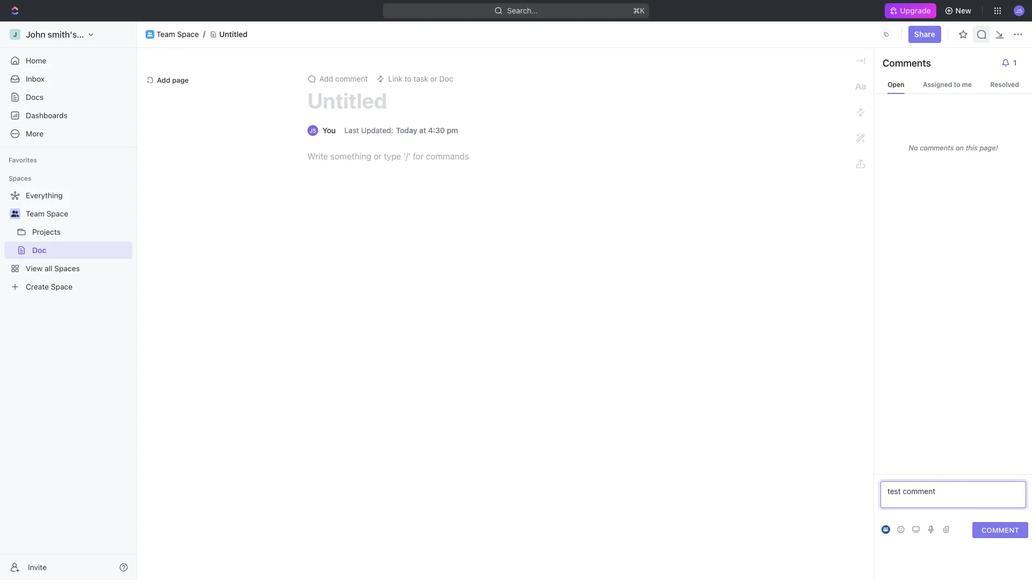 Task type: describe. For each thing, give the bounding box(es) containing it.
updated:
[[361, 126, 393, 135]]

test
[[888, 488, 901, 496]]

page
[[172, 76, 189, 84]]

everything
[[26, 191, 63, 200]]

comments
[[883, 57, 931, 69]]

favorites button
[[4, 154, 41, 167]]

workspace
[[79, 29, 124, 40]]

last updated: today at 4:30 pm
[[345, 126, 458, 135]]

1 button
[[998, 54, 1025, 72]]

comment for add comment
[[335, 74, 368, 83]]

team for user group image
[[157, 30, 175, 39]]

doc inside dropdown button
[[440, 74, 454, 83]]

4:30
[[428, 126, 445, 135]]

add page
[[157, 76, 189, 84]]

1 horizontal spatial spaces
[[54, 264, 80, 273]]

invite
[[28, 564, 47, 573]]

js button
[[1011, 2, 1028, 19]]

new
[[956, 6, 972, 15]]

no
[[909, 144, 918, 152]]

john smith's workspace
[[26, 29, 124, 40]]

view
[[26, 264, 43, 273]]

comments
[[920, 144, 954, 152]]

more
[[26, 129, 44, 138]]

team space for team space link related to user group image
[[157, 30, 199, 39]]

view all spaces link
[[4, 260, 130, 278]]

or
[[430, 74, 438, 83]]

doc inside 'sidebar' navigation
[[32, 246, 46, 255]]

me
[[963, 81, 972, 88]]

at
[[419, 126, 426, 135]]

open
[[888, 81, 905, 88]]

smith's
[[48, 29, 77, 40]]

to for assigned
[[954, 81, 961, 88]]

1
[[1014, 58, 1017, 67]]

assigned
[[923, 81, 953, 88]]

docs link
[[4, 89, 132, 106]]

test comment
[[888, 488, 936, 496]]

upgrade
[[901, 6, 931, 15]]

you
[[323, 126, 336, 135]]

⌘k
[[633, 6, 645, 15]]

comment for test comment
[[903, 488, 936, 496]]

more button
[[4, 125, 132, 143]]

dropdown menu image
[[878, 26, 895, 43]]

add comment
[[319, 74, 368, 83]]

new button
[[941, 2, 978, 19]]

resolved
[[991, 81, 1020, 88]]

link to task or doc button
[[372, 72, 458, 87]]

search...
[[507, 6, 538, 15]]

dashboards
[[26, 111, 68, 120]]

favorites
[[9, 157, 37, 164]]

upgrade link
[[885, 3, 937, 18]]

docs
[[26, 93, 44, 102]]

no comments on this page!
[[909, 144, 999, 152]]

j
[[13, 31, 17, 38]]

home
[[26, 56, 46, 65]]

on
[[956, 144, 964, 152]]

home link
[[4, 52, 132, 69]]

inbox link
[[4, 70, 132, 88]]

create space
[[26, 283, 73, 292]]



Task type: vqa. For each thing, say whether or not it's contained in the screenshot.
right wifi icon
no



Task type: locate. For each thing, give the bounding box(es) containing it.
john
[[26, 29, 45, 40]]

link
[[388, 74, 403, 83]]

0 horizontal spatial untitled
[[219, 30, 248, 39]]

assigned to me
[[923, 81, 972, 88]]

to left me
[[954, 81, 961, 88]]

0 vertical spatial team space
[[157, 30, 199, 39]]

1 horizontal spatial team space link
[[157, 30, 199, 39]]

0 horizontal spatial comment
[[335, 74, 368, 83]]

to inside dropdown button
[[405, 74, 412, 83]]

add
[[319, 74, 333, 83], [157, 76, 170, 84]]

0 vertical spatial js
[[1017, 7, 1023, 14]]

0 horizontal spatial to
[[405, 74, 412, 83]]

team space for user group icon team space link
[[26, 209, 68, 218]]

space down 'everything' link
[[47, 209, 68, 218]]

1 vertical spatial doc
[[32, 246, 46, 255]]

1 vertical spatial team space
[[26, 209, 68, 218]]

team space link for user group image
[[157, 30, 199, 39]]

team space link for user group icon
[[26, 205, 130, 223]]

1 vertical spatial team
[[26, 209, 45, 218]]

1 horizontal spatial team
[[157, 30, 175, 39]]

team space
[[157, 30, 199, 39], [26, 209, 68, 218]]

sidebar navigation
[[0, 22, 139, 581]]

1 horizontal spatial comment
[[903, 488, 936, 496]]

0 horizontal spatial spaces
[[9, 175, 31, 182]]

team space link up projects link
[[26, 205, 130, 223]]

1 vertical spatial js
[[310, 127, 316, 134]]

1 horizontal spatial untitled
[[308, 88, 387, 113]]

0 vertical spatial comment
[[335, 74, 368, 83]]

team space link right user group image
[[157, 30, 199, 39]]

all
[[45, 264, 52, 273]]

tree containing everything
[[4, 187, 132, 296]]

0 horizontal spatial team space link
[[26, 205, 130, 223]]

2 vertical spatial space
[[51, 283, 73, 292]]

add for add comment
[[319, 74, 333, 83]]

js inside dropdown button
[[1017, 7, 1023, 14]]

js left you
[[310, 127, 316, 134]]

share
[[915, 30, 936, 39]]

team space link
[[157, 30, 199, 39], [26, 205, 130, 223]]

add up you
[[319, 74, 333, 83]]

team for user group icon
[[26, 209, 45, 218]]

spaces up create space link
[[54, 264, 80, 273]]

space for user group image
[[177, 30, 199, 39]]

team space inside tree
[[26, 209, 68, 218]]

task
[[414, 74, 428, 83]]

team space up projects
[[26, 209, 68, 218]]

link to task or doc
[[388, 74, 454, 83]]

team space right user group image
[[157, 30, 199, 39]]

1 vertical spatial team space link
[[26, 205, 130, 223]]

user group image
[[147, 32, 153, 36]]

create space link
[[4, 279, 130, 296]]

space right user group image
[[177, 30, 199, 39]]

user group image
[[11, 211, 19, 217]]

doc up view
[[32, 246, 46, 255]]

comment
[[335, 74, 368, 83], [903, 488, 936, 496]]

pm
[[447, 126, 458, 135]]

0 horizontal spatial doc
[[32, 246, 46, 255]]

comment
[[982, 527, 1020, 535]]

doc
[[440, 74, 454, 83], [32, 246, 46, 255]]

team right user group image
[[157, 30, 175, 39]]

1 vertical spatial spaces
[[54, 264, 80, 273]]

projects link
[[32, 224, 130, 241]]

untitled
[[219, 30, 248, 39], [308, 88, 387, 113]]

0 vertical spatial spaces
[[9, 175, 31, 182]]

to for link
[[405, 74, 412, 83]]

team
[[157, 30, 175, 39], [26, 209, 45, 218]]

everything link
[[4, 187, 130, 204]]

today
[[396, 126, 417, 135]]

add for add page
[[157, 76, 170, 84]]

1 horizontal spatial js
[[1017, 7, 1023, 14]]

doc right the or
[[440, 74, 454, 83]]

1 horizontal spatial team space
[[157, 30, 199, 39]]

john smith's workspace, , element
[[10, 29, 20, 40]]

0 horizontal spatial add
[[157, 76, 170, 84]]

view all spaces
[[26, 264, 80, 273]]

tree inside 'sidebar' navigation
[[4, 187, 132, 296]]

1 vertical spatial comment
[[903, 488, 936, 496]]

space for user group icon
[[47, 209, 68, 218]]

0 horizontal spatial team
[[26, 209, 45, 218]]

1 vertical spatial untitled
[[308, 88, 387, 113]]

1 horizontal spatial doc
[[440, 74, 454, 83]]

spaces
[[9, 175, 31, 182], [54, 264, 80, 273]]

js up the 1
[[1017, 7, 1023, 14]]

spaces down favorites button
[[9, 175, 31, 182]]

comment right the test
[[903, 488, 936, 496]]

1 vertical spatial space
[[47, 209, 68, 218]]

1 horizontal spatial to
[[954, 81, 961, 88]]

add left page
[[157, 76, 170, 84]]

doc link
[[32, 242, 130, 259]]

last
[[345, 126, 359, 135]]

1 horizontal spatial add
[[319, 74, 333, 83]]

projects
[[32, 228, 61, 237]]

this
[[966, 144, 978, 152]]

0 horizontal spatial js
[[310, 127, 316, 134]]

js
[[1017, 7, 1023, 14], [310, 127, 316, 134]]

space
[[177, 30, 199, 39], [47, 209, 68, 218], [51, 283, 73, 292]]

page!
[[980, 144, 999, 152]]

inbox
[[26, 74, 45, 83]]

create
[[26, 283, 49, 292]]

to right link
[[405, 74, 412, 83]]

0 vertical spatial doc
[[440, 74, 454, 83]]

0 horizontal spatial team space
[[26, 209, 68, 218]]

0 vertical spatial team
[[157, 30, 175, 39]]

comment left link
[[335, 74, 368, 83]]

dashboards link
[[4, 107, 132, 124]]

comment button
[[973, 523, 1029, 539]]

0 vertical spatial team space link
[[157, 30, 199, 39]]

0 vertical spatial untitled
[[219, 30, 248, 39]]

0 vertical spatial space
[[177, 30, 199, 39]]

team right user group icon
[[26, 209, 45, 218]]

space down the view all spaces link on the left top of page
[[51, 283, 73, 292]]

tree
[[4, 187, 132, 296]]

to
[[405, 74, 412, 83], [954, 81, 961, 88]]

team inside 'sidebar' navigation
[[26, 209, 45, 218]]



